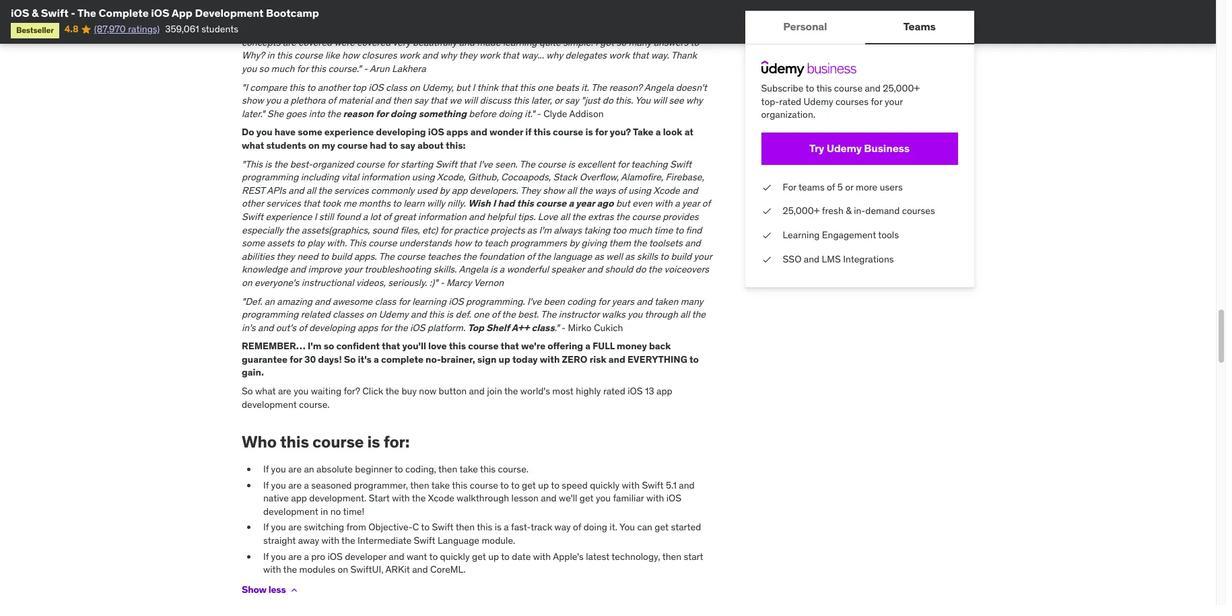 Task type: describe. For each thing, give the bounding box(es) containing it.
provides
[[663, 211, 699, 223]]

the down including at the left top
[[318, 184, 332, 197]]

to up we'll in the left of the page
[[551, 479, 560, 491]]

the up too
[[616, 211, 630, 223]]

2 vertical spatial up
[[488, 551, 499, 563]]

1 vertical spatial or
[[846, 181, 854, 193]]

skills.
[[434, 264, 457, 276]]

shelf
[[486, 322, 510, 334]]

1 horizontal spatial had
[[498, 198, 515, 210]]

fast-
[[511, 522, 531, 534]]

for inside . it is like one of those movies that you wish keeps going. whatever concepts are covered were covered very beautifully and made learning quite simple. i got so many answers to why? in this course like how closures work and why they work that way... why delegates work that way. thank you so much for this course." - arun lakhera
[[297, 63, 308, 75]]

but inside "i compare this to another top ios class on udemy, but i think that this one beats it. the reason? angela doesn't show you a plethora of material and then say that we will discuss this later, or say "just do this. you will see why later." she goes into the
[[456, 81, 470, 93]]

to inside subscribe to this course and 25,000+ top‑rated udemy courses for your organization.
[[806, 82, 815, 94]]

skills
[[637, 250, 658, 263]]

wish
[[588, 23, 607, 35]]

with inside but even with a year of swift experience i still found a lot of great information and helpful tips. love all the extras the course provides especially the assets(graphics, sound files, etc) for practice projects as i'm always taking too much time to find some assets to play with. this course understands how to teach programmers by giving them the toolsets and abilities they need to build apps. the course teaches the foundation of the language as well as skills to build your knowledge and improve your troubleshooting skills. angela is a wonderful speaker and should do the voiceovers on everyone's instructional videos, seriously. :)" - marcy vernon
[[655, 198, 673, 210]]

swift up 4.8
[[41, 6, 68, 20]]

25,000+ inside subscribe to this course and 25,000+ top‑rated udemy courses for your organization.
[[884, 82, 921, 94]]

1 horizontal spatial as
[[595, 250, 604, 263]]

very
[[393, 36, 411, 48]]

xsmall image for 25,000+
[[762, 205, 773, 218]]

say down udemy,
[[414, 94, 428, 107]]

1 build from the left
[[331, 250, 352, 263]]

swift up "language"
[[432, 522, 454, 534]]

3 if from the top
[[263, 522, 269, 534]]

sound
[[372, 224, 398, 236]]

wish
[[468, 198, 491, 210]]

then down coding,
[[410, 479, 429, 491]]

an inside if you are an absolute beginner to coding, then take this course. if you are a seasoned programmer, then take this course to to get up to speed quickly with swift 5.1 and native app development. start with the xcode walkthrough lesson and we'll get you familiar with ios development in no time! if you are switching from objective-c to swift then this is a fast-track way of doing it. you can get started straight away with the intermediate swift language module. if you are a pro ios developer and want to quickly get up to date with apple's latest technology, then start with the modules on swiftui, arkit and coreml.
[[304, 463, 314, 476]]

development inside if you are an absolute beginner to coding, then take this course. if you are a seasoned programmer, then take this course to to get up to speed quickly with swift 5.1 and native app development. start with the xcode walkthrough lesson and we'll get you familiar with ios development in no time! if you are switching from objective-c to swift then this is a fast-track way of doing it. you can get started straight away with the intermediate swift language module. if you are a pro ios developer and want to quickly get up to date with apple's latest technology, then start with the modules on swiftui, arkit and coreml.
[[263, 506, 318, 518]]

this.
[[616, 94, 633, 107]]

through
[[645, 309, 678, 321]]

at
[[685, 126, 694, 138]]

0 horizontal spatial 25,000+
[[783, 205, 820, 217]]

the inside "i compare this to another top ios class on udemy, but i think that this one beats it. the reason? angela doesn't show you a plethora of material and then say that we will discuss this later, or say "just do this. you will see why later." she goes into the
[[327, 108, 341, 120]]

a left seasoned
[[304, 479, 309, 491]]

udemy business image
[[762, 61, 857, 77]]

and right the 5.1
[[679, 479, 695, 491]]

class inside "def. an amazing and awesome class for learning ios programming. i've been coding for years and taken many programming related classes on udemy and this is def. one of the best. the instructor walks you through all the in's and out's of developing apps for the ios platform.
[[375, 295, 396, 307]]

1 will from the left
[[464, 94, 478, 107]]

a right "it's" on the left bottom of the page
[[374, 354, 379, 366]]

etc)
[[422, 224, 438, 236]]

we're
[[521, 340, 546, 352]]

brainer,
[[441, 354, 475, 366]]

all down stack
[[567, 184, 577, 197]]

3 work from the left
[[609, 49, 630, 62]]

the inside "def. an amazing and awesome class for learning ios programming. i've been coding for years and taken many programming related classes on udemy and this is def. one of the best. the instructor walks you through all the in's and out's of developing apps for the ios platform.
[[541, 309, 557, 321]]

demand
[[866, 205, 900, 217]]

0 horizontal spatial &
[[32, 6, 39, 20]]

0 horizontal spatial as
[[527, 224, 537, 236]]

many inside "def. an amazing and awesome class for learning ios programming. i've been coding for years and taken many programming related classes on udemy and this is def. one of the best. the instructor walks you through all the in's and out's of developing apps for the ios platform.
[[681, 295, 703, 307]]

ios inside the do you have some experience developing ios apps and wonder if this course is for you? take a look at what students on my course had to say about this:
[[428, 126, 444, 138]]

on inside "i have taken lots of courses on udemy and elsewhere for self learning and i can tell you with all the honesty this is one course which
[[362, 10, 372, 22]]

development
[[195, 6, 264, 20]]

best.
[[518, 309, 539, 321]]

for right reason
[[376, 108, 388, 120]]

learning inside "def. an amazing and awesome class for learning ios programming. i've been coding for years and taken many programming related classes on udemy and this is def. one of the best. the instructor walks you through all the in's and out's of developing apps for the ios platform.
[[412, 295, 446, 307]]

udemy inside "def. an amazing and awesome class for learning ios programming. i've been coding for years and taken many programming related classes on udemy and this is def. one of the best. the instructor walks you through all the in's and out's of developing apps for the ios platform.
[[379, 309, 409, 321]]

on inside the do you have some experience developing ios apps and wonder if this course is for you? take a look at what students on my course had to say about this:
[[308, 139, 320, 152]]

to inside "i compare this to another top ios class on udemy, but i think that this one beats it. the reason? angela doesn't show you a plethora of material and then say that we will discuss this later, or say "just do this. you will see why later." she goes into the
[[307, 81, 315, 93]]

xsmall image for learning
[[762, 229, 773, 242]]

1 vertical spatial &
[[846, 205, 852, 217]]

to down provides on the right top
[[675, 224, 684, 236]]

the right 'through'
[[692, 309, 706, 321]]

got
[[600, 36, 614, 48]]

money
[[617, 340, 647, 352]]

1 horizontal spatial doing
[[499, 108, 523, 120]]

buy
[[402, 385, 417, 397]]

for:
[[384, 432, 410, 453]]

try udemy business link
[[762, 133, 958, 165]]

"i have taken lots of courses on udemy and elsewhere for self learning and i can tell you with all the honesty this is one course which
[[242, 10, 707, 35]]

or inside "i compare this to another top ios class on udemy, but i think that this one beats it. the reason? angela doesn't show you a plethora of material and then say that we will discuss this later, or say "just do this. you will see why later." she goes into the
[[554, 94, 563, 107]]

started
[[671, 522, 701, 534]]

gain.
[[242, 367, 264, 379]]

apps inside the do you have some experience developing ios apps and wonder if this course is for you? take a look at what students on my course had to say about this:
[[446, 126, 469, 138]]

2 horizontal spatial as
[[625, 250, 635, 263]]

a up provides on the right top
[[675, 198, 680, 210]]

to left coding,
[[395, 463, 403, 476]]

and down the need at left
[[290, 264, 306, 276]]

ratings)
[[128, 23, 160, 35]]

0 horizontal spatial why
[[440, 49, 457, 62]]

is up stack
[[568, 158, 575, 170]]

ios left app
[[151, 6, 170, 20]]

what inside remember… i'm so confident that you'll love this course that we're offering a full money back guarantee for 30 days! so it's a complete no-brainer, sign up today with zero risk and everything to gain. so what are you waiting for? click the buy now button and join the world's most highly rated ios 13 app development course.
[[255, 385, 276, 397]]

a left the lot
[[363, 211, 368, 223]]

ios up you'll
[[410, 322, 425, 334]]

course right my on the top
[[337, 139, 368, 152]]

courses inside subscribe to this course and 25,000+ top‑rated udemy courses for your organization.
[[836, 95, 869, 107]]

and right udemy
[[405, 10, 421, 22]]

swift left the 5.1
[[642, 479, 664, 491]]

the right join on the bottom left
[[504, 385, 518, 397]]

out's
[[276, 322, 296, 334]]

amazing
[[277, 295, 312, 307]]

rated
[[603, 385, 626, 397]]

with down switching
[[322, 535, 339, 547]]

ways
[[595, 184, 616, 197]]

with right familiar in the bottom of the page
[[647, 493, 664, 505]]

do
[[242, 126, 254, 138]]

1 year from the left
[[576, 198, 595, 210]]

xsmall image for for
[[762, 181, 773, 194]]

that left way.
[[632, 49, 649, 62]]

def.
[[456, 309, 471, 321]]

delegates
[[565, 49, 607, 62]]

later,
[[531, 94, 552, 107]]

taken inside "def. an amazing and awesome class for learning ios programming. i've been coding for years and taken many programming related classes on udemy and this is def. one of the best. the instructor walks you through all the in's and out's of developing apps for the ios platform.
[[655, 295, 678, 307]]

on inside "i compare this to another top ios class on udemy, but i think that this one beats it. the reason? angela doesn't show you a plethora of material and then say that we will discuss this later, or say "just do this. you will see why later." she goes into the
[[410, 81, 420, 93]]

technology,
[[612, 551, 660, 563]]

- up 4.8
[[71, 6, 75, 20]]

on inside if you are an absolute beginner to coding, then take this course. if you are a seasoned programmer, then take this course to to get up to speed quickly with swift 5.1 and native app development. start with the xcode walkthrough lesson and we'll get you familiar with ios development in no time! if you are switching from objective-c to swift then this is a fast-track way of doing it. you can get started straight away with the intermediate swift language module. if you are a pro ios developer and want to quickly get up to date with apple's latest technology, then start with the modules on swiftui, arkit and coreml.
[[338, 564, 348, 576]]

nilly.
[[447, 198, 466, 210]]

for down seriously.
[[398, 295, 410, 307]]

the up less
[[283, 564, 297, 576]]

who
[[242, 432, 277, 453]]

of down firebase,
[[702, 198, 711, 210]]

udemy inside subscribe to this course and 25,000+ top‑rated udemy courses for your organization.
[[804, 95, 834, 107]]

latest
[[586, 551, 610, 563]]

i've for been
[[527, 295, 542, 307]]

i inside . it is like one of those movies that you wish keeps going. whatever concepts are covered were covered very beautifully and made learning quite simple. i got so many answers to why? in this course like how closures work and why they work that way... why delegates work that way. thank you so much for this course." - arun lakhera
[[596, 36, 598, 48]]

programming inside "def. an amazing and awesome class for learning ios programming. i've been coding for years and taken many programming related classes on udemy and this is def. one of the best. the instructor walks you through all the in's and out's of developing apps for the ios platform.
[[242, 309, 299, 321]]

but inside but even with a year of swift experience i still found a lot of great information and helpful tips. love all the extras the course provides especially the assets(graphics, sound files, etc) for practice projects as i'm always taking too much time to find some assets to play with. this course understands how to teach programmers by giving them the toolsets and abilities they need to build apps. the course teaches the foundation of the language as well as skills to build your knowledge and improve your troubleshooting skills. angela is a wonderful speaker and should do the voiceovers on everyone's instructional videos, seriously. :)" - marcy vernon
[[616, 198, 630, 210]]

programmer,
[[354, 479, 408, 491]]

that left way...
[[502, 49, 519, 62]]

swift up firebase,
[[670, 158, 692, 170]]

i inside "i compare this to another top ios class on udemy, but i think that this one beats it. the reason? angela doesn't show you a plethora of material and then say that we will discuss this later, or say "just do this. you will see why later." she goes into the
[[473, 81, 475, 93]]

how inside but even with a year of swift experience i still found a lot of great information and helpful tips. love all the extras the course provides especially the assets(graphics, sound files, etc) for practice projects as i'm always taking too much time to find some assets to play with. this course understands how to teach programmers by giving them the toolsets and abilities they need to build apps. the course teaches the foundation of the language as well as skills to build your knowledge and improve your troubleshooting skills. angela is a wonderful speaker and should do the voiceovers on everyone's instructional videos, seriously. :)" - marcy vernon
[[454, 237, 472, 249]]

"just
[[581, 94, 600, 107]]

that up the today
[[501, 340, 519, 352]]

related
[[301, 309, 330, 321]]

ios down the 5.1
[[667, 493, 682, 505]]

and up 'related'
[[315, 295, 330, 307]]

and down find
[[685, 237, 701, 249]]

plethora
[[291, 94, 326, 107]]

developing inside the do you have some experience developing ios apps and wonder if this course is for you? take a look at what students on my course had to say about this:
[[376, 126, 426, 138]]

to inside the do you have some experience developing ios apps and wonder if this course is for you? take a look at what students on my course had to say about this:
[[389, 139, 398, 152]]

0 horizontal spatial using
[[412, 171, 435, 183]]

taking
[[584, 224, 611, 236]]

that up still
[[303, 198, 320, 210]]

course up 'vital'
[[356, 158, 385, 170]]

instructor
[[559, 309, 600, 321]]

show less button
[[242, 577, 299, 604]]

objective-
[[369, 522, 413, 534]]

0 vertical spatial services
[[334, 184, 369, 197]]

experience inside but even with a year of swift experience i still found a lot of great information and helpful tips. love all the extras the course provides especially the assets(graphics, sound files, etc) for practice projects as i'm always taking too much time to find some assets to play with. this course understands how to teach programmers by giving them the toolsets and abilities they need to build apps. the course teaches the foundation of the language as well as skills to build your knowledge and improve your troubleshooting skills. angela is a wonderful speaker and should do the voiceovers on everyone's instructional videos, seriously. :)" - marcy vernon
[[266, 211, 312, 223]]

to right want
[[429, 551, 438, 563]]

course up stack
[[538, 158, 566, 170]]

2 build from the left
[[671, 250, 692, 263]]

25,000+ fresh & in-demand courses
[[783, 205, 936, 217]]

this inside remember… i'm so confident that you'll love this course that we're offering a full money back guarantee for 30 days! so it's a complete no-brainer, sign up today with zero risk and everything to gain. so what are you waiting for? click the buy now button and join the world's most highly rated ios 13 app development course.
[[449, 340, 466, 352]]

ios right "pro"
[[328, 551, 343, 563]]

4.8
[[64, 23, 78, 35]]

and left join on the bottom left
[[469, 385, 485, 397]]

time
[[654, 224, 673, 236]]

helpful
[[487, 211, 516, 223]]

to up "improve" on the top left of the page
[[320, 250, 329, 263]]

improve
[[308, 264, 342, 276]]

is inside "i have taken lots of courses on udemy and elsewhere for self learning and i can tell you with all the honesty this is one course which
[[242, 23, 249, 35]]

and up 'through'
[[637, 295, 653, 307]]

and up you'll
[[411, 309, 427, 321]]

1 horizontal spatial why
[[547, 49, 563, 62]]

always
[[554, 224, 582, 236]]

one inside . it is like one of those movies that you wish keeps going. whatever concepts are covered were covered very beautifully and made learning quite simple. i got so many answers to why? in this course like how closures work and why they work that way... why delegates work that way. thank you so much for this course." - arun lakhera
[[466, 23, 481, 35]]

is right "this
[[265, 158, 272, 170]]

1 vertical spatial so
[[259, 63, 269, 75]]

the up skills
[[633, 237, 647, 249]]

of inside if you are an absolute beginner to coding, then take this course. if you are a seasoned programmer, then take this course to to get up to speed quickly with swift 5.1 and native app development. start with the xcode walkthrough lesson and we'll get you familiar with ios development in no time! if you are switching from objective-c to swift then this is a fast-track way of doing it. you can get started straight away with the intermediate swift language module. if you are a pro ios developer and want to quickly get up to date with apple's latest technology, then start with the modules on swiftui, arkit and coreml.
[[573, 522, 581, 534]]

of inside . it is like one of those movies that you wish keeps going. whatever concepts are covered were covered very beautifully and made learning quite simple. i got so many answers to why? in this course like how closures work and why they work that way... why delegates work that way. thank you so much for this course." - arun lakhera
[[484, 23, 492, 35]]

think
[[477, 81, 499, 93]]

button
[[439, 385, 467, 397]]

one inside "def. an amazing and awesome class for learning ios programming. i've been coding for years and taken many programming related classes on udemy and this is def. one of the best. the instructor walks you through all the in's and out's of developing apps for the ios platform.
[[474, 309, 489, 321]]

and down wish at the left top of the page
[[469, 211, 485, 223]]

1 vertical spatial take
[[432, 479, 450, 491]]

for inside but even with a year of swift experience i still found a lot of great information and helpful tips. love all the extras the course provides especially the assets(graphics, sound files, etc) for practice projects as i'm always taking too much time to find some assets to play with. this course understands how to teach programmers by giving them the toolsets and abilities they need to build apps. the course teaches the foundation of the language as well as skills to build your knowledge and improve your troubleshooting skills. angela is a wonderful speaker and should do the voiceovers on everyone's instructional videos, seriously. :)" - marcy vernon
[[440, 224, 452, 236]]

are inside . it is like one of those movies that you wish keeps going. whatever concepts are covered were covered very beautifully and made learning quite simple. i got so many answers to why? in this course like how closures work and why they work that way... why delegates work that way. thank you so much for this course." - arun lakhera
[[283, 36, 296, 48]]

say inside the do you have some experience developing ios apps and wonder if this course is for you? take a look at what students on my course had to say about this:
[[400, 139, 416, 152]]

modules
[[299, 564, 335, 576]]

reason
[[343, 108, 374, 120]]

they
[[521, 184, 541, 197]]

programming.
[[466, 295, 525, 307]]

one inside "i have taken lots of courses on udemy and elsewhere for self learning and i can tell you with all the honesty this is one course which
[[251, 23, 267, 35]]

2 if from the top
[[263, 479, 269, 491]]

the right teaches
[[463, 250, 477, 263]]

get up lesson
[[522, 479, 536, 491]]

if
[[526, 126, 532, 138]]

and down firebase,
[[682, 184, 698, 197]]

confident
[[336, 340, 380, 352]]

is left "for:"
[[367, 432, 380, 453]]

swift up "xcode,"
[[436, 158, 457, 170]]

it. inside "i compare this to another top ios class on udemy, but i think that this one beats it. the reason? angela doesn't show you a plethora of material and then say that we will discuss this later, or say "just do this. you will see why later." she goes into the
[[581, 81, 589, 93]]

the down skills
[[648, 264, 662, 276]]

and right sso at the top right
[[804, 253, 820, 265]]

a left fast- at the bottom left of the page
[[504, 522, 509, 534]]

course up troubleshooting
[[397, 250, 425, 263]]

4 if from the top
[[263, 551, 269, 563]]

the down coding,
[[412, 493, 426, 505]]

courses for of
[[326, 10, 359, 22]]

ios up def.
[[449, 295, 464, 307]]

learning inside "i have taken lots of courses on udemy and elsewhere for self learning and i can tell you with all the honesty this is one course which
[[500, 10, 534, 22]]

stack
[[553, 171, 577, 183]]

organized
[[312, 158, 354, 170]]

0 horizontal spatial services
[[266, 198, 301, 210]]

your inside subscribe to this course and 25,000+ top‑rated udemy courses for your organization.
[[885, 95, 903, 107]]

that up github,
[[459, 158, 476, 170]]

the up assets
[[285, 224, 299, 236]]

why?
[[242, 49, 265, 62]]

thank
[[671, 49, 697, 62]]

that up the complete
[[382, 340, 400, 352]]

a left full
[[586, 340, 591, 352]]

. it is like one of those movies that you wish keeps going. whatever concepts are covered were covered very beautifully and made learning quite simple. i got so many answers to why? in this course like how closures work and why they work that way... why delegates work that way. thank you so much for this course." - arun lakhera
[[242, 23, 705, 75]]

- right ."
[[562, 322, 566, 334]]

bootcamp
[[266, 6, 319, 20]]

try
[[810, 142, 825, 155]]

bestseller
[[16, 25, 54, 35]]

which
[[300, 23, 324, 35]]

is inside but even with a year of swift experience i still found a lot of great information and helpful tips. love all the extras the course provides especially the assets(graphics, sound files, etc) for practice projects as i'm always taking too much time to find some assets to play with. this course understands how to teach programmers by giving them the toolsets and abilities they need to build apps. the course teaches the foundation of the language as well as skills to build your knowledge and improve your troubleshooting skills. angela is a wonderful speaker and should do the voiceovers on everyone's instructional videos, seriously. :)" - marcy vernon
[[491, 264, 497, 276]]

this inside subscribe to this course and 25,000+ top‑rated udemy courses for your organization.
[[817, 82, 833, 94]]

later."
[[242, 108, 265, 120]]

taken inside "i have taken lots of courses on udemy and elsewhere for self learning and i can tell you with all the honesty this is one course which
[[272, 10, 296, 22]]

course down sound
[[369, 237, 397, 249]]

have inside the do you have some experience developing ios apps and wonder if this course is for you? take a look at what students on my course had to say about this:
[[275, 126, 296, 138]]

the down the programmers
[[537, 250, 551, 263]]

and left i
[[536, 10, 552, 22]]

359,061 students
[[165, 23, 238, 35]]

the left best-
[[274, 158, 288, 170]]

then up "language"
[[456, 522, 475, 534]]

no
[[331, 506, 341, 518]]

0 vertical spatial quickly
[[590, 479, 620, 491]]

the up you'll
[[394, 322, 408, 334]]

and down want
[[412, 564, 428, 576]]

this:
[[446, 139, 466, 152]]

development.
[[309, 493, 367, 505]]

you inside "i have taken lots of courses on udemy and elsewhere for self learning and i can tell you with all the honesty this is one course which
[[591, 10, 606, 22]]

videos,
[[356, 277, 386, 289]]

"i for "i have taken lots of courses on udemy and elsewhere for self learning and i can tell you with all the honesty this is one course which
[[242, 10, 248, 22]]

you?
[[610, 126, 631, 138]]

xsmall image inside show less button
[[289, 585, 299, 596]]

then right coding,
[[438, 463, 458, 476]]

by inside "this is the best-organized course for starting swift that i've seen. the course is excellent for teaching swift programming including vital information using xcode, github, cocoapods, stack overflow, alamofire, firebase, rest apis and all the services commonly used by app developers. they show all the ways of using xcode and other services that took me months to learn willy nilly.
[[440, 184, 450, 197]]

honesty
[[656, 10, 690, 22]]

of left 5
[[828, 181, 836, 193]]

.
[[427, 23, 429, 35]]

the up always
[[572, 211, 586, 223]]

course inside "i have taken lots of courses on udemy and elsewhere for self learning and i can tell you with all the honesty this is one course which
[[269, 23, 297, 35]]

do inside but even with a year of swift experience i still found a lot of great information and helpful tips. love all the extras the course provides especially the assets(graphics, sound files, etc) for practice projects as i'm always taking too much time to find some assets to play with. this course understands how to teach programmers by giving them the toolsets and abilities they need to build apps. the course teaches the foundation of the language as well as skills to build your knowledge and improve your troubleshooting skills. angela is a wonderful speaker and should do the voiceovers on everyone's instructional videos, seriously. :)" - marcy vernon
[[636, 264, 646, 276]]

1 vertical spatial using
[[629, 184, 651, 197]]

an inside "def. an amazing and awesome class for learning ios programming. i've been coding for years and taken many programming related classes on udemy and this is def. one of the best. the instructor walks you through all the in's and out's of developing apps for the ios platform.
[[265, 295, 275, 307]]

1 vertical spatial like
[[325, 49, 340, 62]]

all inside "i have taken lots of courses on udemy and elsewhere for self learning and i can tell you with all the honesty this is one course which
[[628, 10, 638, 22]]

and left we'll in the left of the page
[[541, 493, 557, 505]]

with right "start"
[[392, 493, 410, 505]]

still
[[319, 211, 334, 223]]

then left "start"
[[663, 551, 682, 563]]

took
[[322, 198, 341, 210]]

practice
[[454, 224, 488, 236]]

for left starting
[[387, 158, 398, 170]]

ios inside "i compare this to another top ios class on udemy, but i think that this one beats it. the reason? angela doesn't show you a plethora of material and then say that we will discuss this later, or say "just do this. you will see why later." she goes into the
[[369, 81, 384, 93]]

with up show less button
[[263, 564, 281, 576]]

on inside "def. an amazing and awesome class for learning ios programming. i've been coding for years and taken many programming related classes on udemy and this is def. one of the best. the instructor walks you through all the in's and out's of developing apps for the ios platform.
[[366, 309, 377, 321]]

get down module.
[[472, 551, 486, 563]]

2 will from the left
[[653, 94, 667, 107]]

0 horizontal spatial so
[[242, 385, 253, 397]]

apps inside "def. an amazing and awesome class for learning ios programming. i've been coding for years and taken many programming related classes on udemy and this is def. one of the best. the instructor walks you through all the in's and out's of developing apps for the ios platform.
[[358, 322, 378, 334]]

course up love
[[536, 198, 567, 210]]

about
[[418, 139, 444, 152]]

for up "walks"
[[598, 295, 610, 307]]

a inside "i compare this to another top ios class on udemy, but i think that this one beats it. the reason? angela doesn't show you a plethora of material and then say that we will discuss this later, or say "just do this. you will see why later." she goes into the
[[283, 94, 288, 107]]

0 horizontal spatial quickly
[[440, 551, 470, 563]]

the down from
[[342, 535, 355, 547]]

play
[[307, 237, 325, 249]]

get down speed
[[580, 493, 594, 505]]

it."
[[525, 108, 535, 120]]

teach
[[485, 237, 508, 249]]

been
[[544, 295, 565, 307]]

it's
[[358, 354, 372, 366]]

course inside remember… i'm so confident that you'll love this course that we're offering a full money back guarantee for 30 days! so it's a complete no-brainer, sign up today with zero risk and everything to gain. so what are you waiting for? click the buy now button and join the world's most highly rated ios 13 app development course.
[[468, 340, 499, 352]]

1 horizontal spatial take
[[460, 463, 478, 476]]

made
[[477, 36, 501, 48]]

developing inside "def. an amazing and awesome class for learning ios programming. i've been coding for years and taken many programming related classes on udemy and this is def. one of the best. the instructor walks you through all the in's and out's of developing apps for the ios platform.
[[309, 322, 355, 334]]

xsmall image for sso
[[762, 253, 773, 266]]

if you are an absolute beginner to coding, then take this course. if you are a seasoned programmer, then take this course to to get up to speed quickly with swift 5.1 and native app development. start with the xcode walkthrough lesson and we'll get you familiar with ios development in no time! if you are switching from objective-c to swift then this is a fast-track way of doing it. you can get started straight away with the intermediate swift language module. if you are a pro ios developer and want to quickly get up to date with apple's latest technology, then start with the modules on swiftui, arkit and coreml.
[[263, 463, 704, 576]]

xcode,
[[437, 171, 466, 183]]

more
[[856, 181, 878, 193]]

teaching
[[631, 158, 668, 170]]



Task type: vqa. For each thing, say whether or not it's contained in the screenshot.
the top the handling
no



Task type: locate. For each thing, give the bounding box(es) containing it.
0 vertical spatial how
[[342, 49, 360, 62]]

0 horizontal spatial how
[[342, 49, 360, 62]]

services down apis
[[266, 198, 301, 210]]

many inside . it is like one of those movies that you wish keeps going. whatever concepts are covered were covered very beautifully and made learning quite simple. i got so many answers to why? in this course like how closures work and why they work that way... why delegates work that way. thank you so much for this course." - arun lakhera
[[629, 36, 652, 48]]

course inside subscribe to this course and 25,000+ top‑rated udemy courses for your organization.
[[835, 82, 863, 94]]

with inside "i have taken lots of courses on udemy and elsewhere for self learning and i can tell you with all the honesty this is one course which
[[608, 10, 626, 22]]

2 vertical spatial courses
[[903, 205, 936, 217]]

- inside . it is like one of those movies that you wish keeps going. whatever concepts are covered were covered very beautifully and made learning quite simple. i got so many answers to why? in this course like how closures work and why they work that way... why delegates work that way. thank you so much for this course." - arun lakhera
[[364, 63, 368, 75]]

language
[[438, 535, 480, 547]]

had
[[370, 139, 387, 152], [498, 198, 515, 210]]

something
[[419, 108, 467, 120]]

you inside "i compare this to another top ios class on udemy, but i think that this one beats it. the reason? angela doesn't show you a plethora of material and then say that we will discuss this later, or say "just do this. you will see why later." she goes into the
[[266, 94, 281, 107]]

doing up latest
[[584, 522, 608, 534]]

the up the cocoapods,
[[520, 158, 535, 170]]

what inside the do you have some experience developing ios apps and wonder if this course is for you? take a look at what students on my course had to say about this:
[[242, 139, 264, 152]]

0 vertical spatial they
[[459, 49, 477, 62]]

0 horizontal spatial do
[[603, 94, 613, 107]]

information
[[361, 171, 410, 183], [418, 211, 467, 223]]

tab list containing personal
[[746, 11, 975, 44]]

the up going.
[[640, 10, 654, 22]]

swiftui,
[[351, 564, 384, 576]]

"i compare this to another top ios class on udemy, but i think that this one beats it. the reason? angela doesn't show you a plethora of material and then say that we will discuss this later, or say "just do this. you will see why later." she goes into the
[[242, 81, 707, 120]]

services
[[334, 184, 369, 197], [266, 198, 301, 210]]

1 work from the left
[[399, 49, 420, 62]]

reason?
[[609, 81, 642, 93]]

zero
[[562, 354, 588, 366]]

abilities
[[242, 250, 274, 263]]

or up clyde
[[554, 94, 563, 107]]

is inside "def. an amazing and awesome class for learning ios programming. i've been coding for years and taken many programming related classes on udemy and this is def. one of the best. the instructor walks you through all the in's and out's of developing apps for the ios platform.
[[447, 309, 453, 321]]

0 vertical spatial had
[[370, 139, 387, 152]]

complete
[[381, 354, 424, 366]]

quickly up coreml.
[[440, 551, 470, 563]]

1 vertical spatial app
[[657, 385, 673, 397]]

learning inside . it is like one of those movies that you wish keeps going. whatever concepts are covered were covered very beautifully and made learning quite simple. i got so many answers to why? in this course like how closures work and why they work that way... why delegates work that way. thank you so much for this course." - arun lakhera
[[503, 36, 537, 48]]

2 work from the left
[[480, 49, 500, 62]]

2 xsmall image from the top
[[762, 253, 773, 266]]

beautifully
[[413, 36, 457, 48]]

2 vertical spatial so
[[324, 340, 334, 352]]

1 horizontal spatial your
[[694, 250, 712, 263]]

going.
[[637, 23, 663, 35]]

0 vertical spatial xcode
[[654, 184, 680, 197]]

programming inside "this is the best-organized course for starting swift that i've seen. the course is excellent for teaching swift programming including vital information using xcode, github, cocoapods, stack overflow, alamofire, firebase, rest apis and all the services commonly used by app developers. they show all the ways of using xcode and other services that took me months to learn willy nilly.
[[242, 171, 299, 183]]

xsmall image
[[762, 205, 773, 218], [762, 229, 773, 242], [289, 585, 299, 596]]

say up starting
[[400, 139, 416, 152]]

to right the c
[[421, 522, 430, 534]]

0 horizontal spatial or
[[554, 94, 563, 107]]

a left "pro"
[[304, 551, 309, 563]]

but right ago
[[616, 198, 630, 210]]

1 horizontal spatial in
[[321, 506, 328, 518]]

is
[[242, 23, 249, 35], [440, 23, 446, 35], [586, 126, 593, 138], [265, 158, 272, 170], [568, 158, 575, 170], [491, 264, 497, 276], [447, 309, 453, 321], [367, 432, 380, 453], [495, 522, 502, 534]]

angela
[[645, 81, 674, 93], [459, 264, 488, 276]]

course. up lesson
[[498, 463, 529, 476]]

for?
[[344, 385, 360, 397]]

giving
[[582, 237, 607, 249]]

take up 'walkthrough'
[[460, 463, 478, 476]]

much inside but even with a year of swift experience i still found a lot of great information and helpful tips. love all the extras the course provides especially the assets(graphics, sound files, etc) for practice projects as i'm always taking too much time to find some assets to play with. this course understands how to teach programmers by giving them the toolsets and abilities they need to build apps. the course teaches the foundation of the language as well as skills to build your knowledge and improve your troubleshooting skills. angela is a wonderful speaker and should do the voiceovers on everyone's instructional videos, seriously. :)" - marcy vernon
[[629, 224, 652, 236]]

of right the lot
[[383, 211, 391, 223]]

and left should
[[587, 264, 603, 276]]

1 vertical spatial what
[[255, 385, 276, 397]]

development inside remember… i'm so confident that you'll love this course that we're offering a full money back guarantee for 30 days! so it's a complete no-brainer, sign up today with zero risk and everything to gain. so what are you waiting for? click the buy now button and join the world's most highly rated ios 13 app development course.
[[242, 399, 297, 411]]

for inside "i have taken lots of courses on udemy and elsewhere for self learning and i can tell you with all the honesty this is one course which
[[468, 10, 480, 22]]

you'll
[[402, 340, 426, 352]]

1 vertical spatial apps
[[358, 322, 378, 334]]

year left ago
[[576, 198, 595, 210]]

like down 'elsewhere'
[[449, 23, 463, 35]]

with right date
[[533, 551, 551, 563]]

all up "keeps"
[[628, 10, 638, 22]]

much inside . it is like one of those movies that you wish keeps going. whatever concepts are covered were covered very beautifully and made learning quite simple. i got so many answers to why? in this course like how closures work and why they work that way... why delegates work that way. thank you so much for this course." - arun lakhera
[[271, 63, 295, 75]]

0 vertical spatial so
[[344, 354, 356, 366]]

to inside remember… i'm so confident that you'll love this course that we're offering a full money back guarantee for 30 days! so it's a complete no-brainer, sign up today with zero risk and everything to gain. so what are you waiting for? click the buy now button and join the world's most highly rated ios 13 app development course.
[[690, 354, 699, 366]]

is inside the do you have some experience developing ios apps and wonder if this course is for you? take a look at what students on my course had to say about this:
[[586, 126, 593, 138]]

(87,970 ratings)
[[94, 23, 160, 35]]

information inside but even with a year of swift experience i still found a lot of great information and helpful tips. love all the extras the course provides especially the assets(graphics, sound files, etc) for practice projects as i'm always taking too much time to find some assets to play with. this course understands how to teach programmers by giving them the toolsets and abilities they need to build apps. the course teaches the foundation of the language as well as skills to build your knowledge and improve your troubleshooting skills. angela is a wonderful speaker and should do the voiceovers on everyone's instructional videos, seriously. :)" - marcy vernon
[[418, 211, 467, 223]]

doing inside if you are an absolute beginner to coding, then take this course. if you are a seasoned programmer, then take this course to to get up to speed quickly with swift 5.1 and native app development. start with the xcode walkthrough lesson and we'll get you familiar with ios development in no time! if you are switching from objective-c to swift then this is a fast-track way of doing it. you can get started straight away with the intermediate swift language module. if you are a pro ios developer and want to quickly get up to date with apple's latest technology, then start with the modules on swiftui, arkit and coreml.
[[584, 522, 608, 534]]

courses for demand
[[903, 205, 936, 217]]

i
[[596, 36, 598, 48], [473, 81, 475, 93], [493, 198, 496, 210], [314, 211, 317, 223]]

the left buy at the left bottom of page
[[386, 385, 399, 397]]

for up plethora
[[297, 63, 308, 75]]

show up later."
[[242, 94, 264, 107]]

0 horizontal spatial many
[[629, 36, 652, 48]]

and
[[405, 10, 421, 22], [536, 10, 552, 22], [459, 36, 475, 48], [422, 49, 438, 62], [866, 82, 881, 94], [375, 94, 391, 107], [471, 126, 488, 138], [288, 184, 304, 197], [682, 184, 698, 197], [469, 211, 485, 223], [685, 237, 701, 249], [804, 253, 820, 265], [290, 264, 306, 276], [587, 264, 603, 276], [315, 295, 330, 307], [637, 295, 653, 307], [411, 309, 427, 321], [258, 322, 274, 334], [609, 354, 626, 366], [469, 385, 485, 397], [679, 479, 695, 491], [541, 493, 557, 505], [389, 551, 405, 563], [412, 564, 428, 576]]

1 if from the top
[[263, 463, 269, 476]]

0 horizontal spatial they
[[277, 250, 295, 263]]

udemy up organization.
[[804, 95, 834, 107]]

class down lakhera
[[386, 81, 407, 93]]

1 vertical spatial i've
[[527, 295, 542, 307]]

0 vertical spatial have
[[250, 10, 270, 22]]

1 "i from the top
[[242, 10, 248, 22]]

and right 'material'
[[375, 94, 391, 107]]

0 horizontal spatial year
[[576, 198, 595, 210]]

an right ""def."
[[265, 295, 275, 307]]

1 horizontal spatial angela
[[645, 81, 674, 93]]

assets
[[267, 237, 294, 249]]

this inside "def. an amazing and awesome class for learning ios programming. i've been coding for years and taken many programming related classes on udemy and this is def. one of the best. the instructor walks you through all the in's and out's of developing apps for the ios platform.
[[429, 309, 444, 321]]

class inside "i compare this to another top ios class on udemy, but i think that this one beats it. the reason? angela doesn't show you a plethora of material and then say that we will discuss this later, or say "just do this. you will see why later." she goes into the
[[386, 81, 407, 93]]

tab list
[[746, 11, 975, 44]]

0 vertical spatial &
[[32, 6, 39, 20]]

well
[[606, 250, 623, 263]]

25,000+ up the 'business'
[[884, 82, 921, 94]]

of right lots at the left top of the page
[[316, 10, 324, 22]]

course.
[[299, 399, 330, 411], [498, 463, 529, 476]]

you inside remember… i'm so confident that you'll love this course that we're offering a full money back guarantee for 30 days! so it's a complete no-brainer, sign up today with zero risk and everything to gain. so what are you waiting for? click the buy now button and join the world's most highly rated ios 13 app development course.
[[294, 385, 309, 397]]

of down the programming. in the left of the page
[[492, 309, 500, 321]]

the inside "this is the best-organized course for starting swift that i've seen. the course is excellent for teaching swift programming including vital information using xcode, github, cocoapods, stack overflow, alamofire, firebase, rest apis and all the services commonly used by app developers. they show all the ways of using xcode and other services that took me months to learn willy nilly.
[[520, 158, 535, 170]]

firebase,
[[666, 171, 704, 183]]

up right sign
[[499, 354, 510, 366]]

5.1
[[666, 479, 677, 491]]

and inside subscribe to this course and 25,000+ top‑rated udemy courses for your organization.
[[866, 82, 881, 94]]

the up 'shelf'
[[502, 309, 516, 321]]

1 vertical spatial many
[[681, 295, 703, 307]]

1 horizontal spatial so
[[324, 340, 334, 352]]

0 horizontal spatial an
[[265, 295, 275, 307]]

then inside "i compare this to another top ios class on udemy, but i think that this one beats it. the reason? angela doesn't show you a plethora of material and then say that we will discuss this later, or say "just do this. you will see why later." she goes into the
[[393, 94, 412, 107]]

1 vertical spatial had
[[498, 198, 515, 210]]

to down practice
[[474, 237, 482, 249]]

1 horizontal spatial quickly
[[590, 479, 620, 491]]

1 horizontal spatial using
[[629, 184, 651, 197]]

the inside "i compare this to another top ios class on udemy, but i think that this one beats it. the reason? angela doesn't show you a plethora of material and then say that we will discuss this later, or say "just do this. you will see why later." she goes into the
[[591, 81, 607, 93]]

1 horizontal spatial apps
[[446, 126, 469, 138]]

0 vertical spatial students
[[201, 23, 238, 35]]

some
[[298, 126, 322, 138], [242, 237, 265, 249]]

1 vertical spatial courses
[[836, 95, 869, 107]]

0 vertical spatial programming
[[242, 171, 299, 183]]

for up the complete
[[380, 322, 392, 334]]

xsmall image
[[762, 181, 773, 194], [762, 253, 773, 266]]

i've for seen.
[[479, 158, 493, 170]]

doesn't
[[676, 81, 707, 93]]

1 vertical spatial in
[[321, 506, 328, 518]]

teams button
[[866, 11, 975, 43]]

how inside . it is like one of those movies that you wish keeps going. whatever concepts are covered were covered very beautifully and made learning quite simple. i got so many answers to why? in this course like how closures work and why they work that way... why delegates work that way. thank you so much for this course." - arun lakhera
[[342, 49, 360, 62]]

will
[[464, 94, 478, 107], [653, 94, 667, 107]]

in inside if you are an absolute beginner to coding, then take this course. if you are a seasoned programmer, then take this course to to get up to speed quickly with swift 5.1 and native app development. start with the xcode walkthrough lesson and we'll get you familiar with ios development in no time! if you are switching from objective-c to swift then this is a fast-track way of doing it. you can get started straight away with the intermediate swift language module. if you are a pro ios developer and want to quickly get up to date with apple's latest technology, then start with the modules on swiftui, arkit and coreml.
[[321, 506, 328, 518]]

2 horizontal spatial work
[[609, 49, 630, 62]]

another
[[318, 81, 350, 93]]

udemy
[[804, 95, 834, 107], [827, 142, 862, 155], [379, 309, 409, 321]]

to inside "this is the best-organized course for starting swift that i've seen. the course is excellent for teaching swift programming including vital information using xcode, github, cocoapods, stack overflow, alamofire, firebase, rest apis and all the services commonly used by app developers. they show all the ways of using xcode and other services that took me months to learn willy nilly.
[[393, 198, 401, 210]]

of down another
[[328, 94, 336, 107]]

walkthrough
[[457, 493, 509, 505]]

say
[[414, 94, 428, 107], [565, 94, 579, 107], [400, 139, 416, 152]]

0 vertical spatial can
[[558, 10, 574, 22]]

"i up 'concepts' at the top
[[242, 10, 248, 22]]

addison
[[570, 108, 604, 120]]

course down clyde
[[553, 126, 584, 138]]

you inside "def. an amazing and awesome class for learning ios programming. i've been coding for years and taken many programming related classes on udemy and this is def. one of the best. the instructor walks you through all the in's and out's of developing apps for the ios platform.
[[628, 309, 643, 321]]

answers
[[654, 36, 689, 48]]

is inside . it is like one of those movies that you wish keeps going. whatever concepts are covered were covered very beautifully and made learning quite simple. i got so many answers to why? in this course like how closures work and why they work that way... why delegates work that way. thank you so much for this course." - arun lakhera
[[440, 23, 446, 35]]

1 vertical spatial some
[[242, 237, 265, 249]]

2 vertical spatial class
[[532, 322, 555, 334]]

app inside if you are an absolute beginner to coding, then take this course. if you are a seasoned programmer, then take this course to to get up to speed quickly with swift 5.1 and native app development. start with the xcode walkthrough lesson and we'll get you familiar with ios development in no time! if you are switching from objective-c to swift then this is a fast-track way of doing it. you can get started straight away with the intermediate swift language module. if you are a pro ios developer and want to quickly get up to date with apple's latest technology, then start with the modules on swiftui, arkit and coreml.
[[291, 493, 307, 505]]

all inside "def. an amazing and awesome class for learning ios programming. i've been coding for years and taken many programming related classes on udemy and this is def. one of the best. the instructor walks you through all the in's and out's of developing apps for the ios platform.
[[680, 309, 690, 321]]

remember…
[[242, 340, 306, 352]]

lots
[[298, 10, 314, 22]]

up inside remember… i'm so confident that you'll love this course that we're offering a full money back guarantee for 30 days! so it's a complete no-brainer, sign up today with zero risk and everything to gain. so what are you waiting for? click the buy now button and join the world's most highly rated ios 13 app development course.
[[499, 354, 510, 366]]

0 vertical spatial some
[[298, 126, 322, 138]]

2 vertical spatial learning
[[412, 295, 446, 307]]

and inside "i compare this to another top ios class on udemy, but i think that this one beats it. the reason? angela doesn't show you a plethora of material and then say that we will discuss this later, or say "just do this. you will see why later." she goes into the
[[375, 94, 391, 107]]

as right well
[[625, 250, 635, 263]]

if down who
[[263, 463, 269, 476]]

were
[[334, 36, 355, 48]]

all inside but even with a year of swift experience i still found a lot of great information and helpful tips. love all the extras the course provides especially the assets(graphics, sound files, etc) for practice projects as i'm always taking too much time to find some assets to play with. this course understands how to teach programmers by giving them the toolsets and abilities they need to build apps. the course teaches the foundation of the language as well as skills to build your knowledge and improve your troubleshooting skills. angela is a wonderful speaker and should do the voiceovers on everyone's instructional videos, seriously. :)" - marcy vernon
[[560, 211, 570, 223]]

to left about
[[389, 139, 398, 152]]

udemy
[[374, 10, 403, 22]]

2 year from the left
[[682, 198, 700, 210]]

0 horizontal spatial taken
[[272, 10, 296, 22]]

1 programming from the top
[[242, 171, 299, 183]]

1 horizontal spatial experience
[[324, 126, 374, 138]]

2 "i from the top
[[242, 81, 248, 93]]

found
[[336, 211, 361, 223]]

apps
[[446, 126, 469, 138], [358, 322, 378, 334]]

subscribe
[[762, 82, 804, 94]]

1 horizontal spatial an
[[304, 463, 314, 476]]

0 vertical spatial courses
[[326, 10, 359, 22]]

some inside but even with a year of swift experience i still found a lot of great information and helpful tips. love all the extras the course provides especially the assets(graphics, sound files, etc) for practice projects as i'm always taking too much time to find some assets to play with. this course understands how to teach programmers by giving them the toolsets and abilities they need to build apps. the course teaches the foundation of the language as well as skills to build your knowledge and improve your troubleshooting skills. angela is a wonderful speaker and should do the voiceovers on everyone's instructional videos, seriously. :)" - marcy vernon
[[242, 237, 265, 249]]

xcode inside "this is the best-organized course for starting swift that i've seen. the course is excellent for teaching swift programming including vital information using xcode, github, cocoapods, stack overflow, alamofire, firebase, rest apis and all the services commonly used by app developers. they show all the ways of using xcode and other services that took me months to learn willy nilly.
[[654, 184, 680, 197]]

app inside "this is the best-organized course for starting swift that i've seen. the course is excellent for teaching swift programming including vital information using xcode, github, cocoapods, stack overflow, alamofire, firebase, rest apis and all the services commonly used by app developers. they show all the ways of using xcode and other services that took me months to learn willy nilly.
[[452, 184, 468, 197]]

full
[[593, 340, 615, 352]]

0 vertical spatial information
[[361, 171, 410, 183]]

1 horizontal spatial much
[[629, 224, 652, 236]]

and down full
[[609, 354, 626, 366]]

for inside the do you have some experience developing ios apps and wonder if this course is for you? take a look at what students on my course had to say about this:
[[595, 126, 608, 138]]

1 horizontal spatial &
[[846, 205, 852, 217]]

build down with.
[[331, 250, 352, 263]]

for up the 'business'
[[872, 95, 883, 107]]

course down even
[[632, 211, 661, 223]]

2 vertical spatial your
[[344, 264, 362, 276]]

say down beats
[[565, 94, 579, 107]]

module.
[[482, 535, 516, 547]]

1 horizontal spatial many
[[681, 295, 703, 307]]

1 vertical spatial an
[[304, 463, 314, 476]]

on inside but even with a year of swift experience i still found a lot of great information and helpful tips. love all the extras the course provides especially the assets(graphics, sound files, etc) for practice projects as i'm always taking too much time to find some assets to play with. this course understands how to teach programmers by giving them the toolsets and abilities they need to build apps. the course teaches the foundation of the language as well as skills to build your knowledge and improve your troubleshooting skills. angela is a wonderful speaker and should do the voiceovers on everyone's instructional videos, seriously. :)" - marcy vernon
[[242, 277, 252, 289]]

it. inside if you are an absolute beginner to coding, then take this course. if you are a seasoned programmer, then take this course to to get up to speed quickly with swift 5.1 and native app development. start with the xcode walkthrough lesson and we'll get you familiar with ios development in no time! if you are switching from objective-c to swift then this is a fast-track way of doing it. you can get started straight away with the intermediate swift language module. if you are a pro ios developer and want to quickly get up to date with apple's latest technology, then start with the modules on swiftui, arkit and coreml.
[[610, 522, 618, 534]]

for inside remember… i'm so confident that you'll love this course that we're offering a full money back guarantee for 30 days! so it's a complete no-brainer, sign up today with zero risk and everything to gain. so what are you waiting for? click the buy now button and join the world's most highly rated ios 13 app development course.
[[290, 354, 302, 366]]

0 vertical spatial xsmall image
[[762, 205, 773, 218]]

students inside the do you have some experience developing ios apps and wonder if this course is for you? take a look at what students on my course had to say about this:
[[266, 139, 306, 152]]

way.
[[651, 49, 669, 62]]

github,
[[468, 171, 499, 183]]

experience up assets
[[266, 211, 312, 223]]

learn
[[404, 198, 425, 210]]

lms
[[822, 253, 842, 265]]

see
[[669, 94, 684, 107]]

0 horizontal spatial courses
[[326, 10, 359, 22]]

so down gain.
[[242, 385, 253, 397]]

app inside remember… i'm so confident that you'll love this course that we're offering a full money back guarantee for 30 days! so it's a complete no-brainer, sign up today with zero risk and everything to gain. so what are you waiting for? click the buy now button and join the world's most highly rated ios 13 app development course.
[[657, 385, 673, 397]]

students
[[201, 23, 238, 35], [266, 139, 306, 152]]

359,061
[[165, 23, 199, 35]]

compare
[[250, 81, 287, 93]]

into
[[309, 108, 325, 120]]

with.
[[327, 237, 347, 249]]

have inside "i have taken lots of courses on udemy and elsewhere for self learning and i can tell you with all the honesty this is one course which
[[250, 10, 270, 22]]

by
[[440, 184, 450, 197], [570, 237, 579, 249]]

0 horizontal spatial so
[[259, 63, 269, 75]]

the inside "i have taken lots of courses on udemy and elsewhere for self learning and i can tell you with all the honesty this is one course which
[[640, 10, 654, 22]]

learning down :)"
[[412, 295, 446, 307]]

have down she
[[275, 126, 296, 138]]

what down gain.
[[255, 385, 276, 397]]

2 horizontal spatial so
[[617, 36, 627, 48]]

0 vertical spatial taken
[[272, 10, 296, 22]]

1 horizontal spatial covered
[[357, 36, 391, 48]]

by inside but even with a year of swift experience i still found a lot of great information and helpful tips. love all the extras the course provides especially the assets(graphics, sound files, etc) for practice projects as i'm always taking too much time to find some assets to play with. this course understands how to teach programmers by giving them the toolsets and abilities they need to build apps. the course teaches the foundation of the language as well as skills to build your knowledge and improve your troubleshooting skills. angela is a wonderful speaker and should do the voiceovers on everyone's instructional videos, seriously. :)" - marcy vernon
[[570, 237, 579, 249]]

information down willy
[[418, 211, 467, 223]]

"i for "i compare this to another top ios class on udemy, but i think that this one beats it. the reason? angela doesn't show you a plethora of material and then say that we will discuss this later, or say "just do this. you will see why later." she goes into the
[[242, 81, 248, 93]]

- inside but even with a year of swift experience i still found a lot of great information and helpful tips. love all the extras the course provides especially the assets(graphics, sound files, etc) for practice projects as i'm always taking too much time to find some assets to play with. this course understands how to teach programmers by giving them the toolsets and abilities they need to build apps. the course teaches the foundation of the language as well as skills to build your knowledge and improve your troubleshooting skills. angela is a wonderful speaker and should do the voiceovers on everyone's instructional videos, seriously. :)" - marcy vernon
[[440, 277, 444, 289]]

try udemy business
[[810, 142, 910, 155]]

course up absolute on the bottom of page
[[313, 432, 364, 453]]

0 horizontal spatial but
[[456, 81, 470, 93]]

app up the "nilly."
[[452, 184, 468, 197]]

0 vertical spatial course.
[[299, 399, 330, 411]]

of up the wonderful
[[527, 250, 535, 263]]

in left no
[[321, 506, 328, 518]]

they inside but even with a year of swift experience i still found a lot of great information and helpful tips. love all the extras the course provides especially the assets(graphics, sound files, etc) for practice projects as i'm always taking too much time to find some assets to play with. this course understands how to teach programmers by giving them the toolsets and abilities they need to build apps. the course teaches the foundation of the language as well as skills to build your knowledge and improve your troubleshooting skills. angela is a wonderful speaker and should do the voiceovers on everyone's instructional videos, seriously. :)" - marcy vernon
[[277, 250, 295, 263]]

as down tips.
[[527, 224, 537, 236]]

do inside "i compare this to another top ios class on udemy, but i think that this one beats it. the reason? angela doesn't show you a plethora of material and then say that we will discuss this later, or say "just do this. you will see why later." she goes into the
[[603, 94, 613, 107]]

wonder
[[490, 126, 524, 138]]

course. inside if you are an absolute beginner to coding, then take this course. if you are a seasoned programmer, then take this course to to get up to speed quickly with swift 5.1 and native app development. start with the xcode walkthrough lesson and we'll get you familiar with ios development in no time! if you are switching from objective-c to swift then this is a fast-track way of doing it. you can get started straight away with the intermediate swift language module. if you are a pro ios developer and want to quickly get up to date with apple's latest technology, then start with the modules on swiftui, arkit and coreml.
[[498, 463, 529, 476]]

had down reason
[[370, 139, 387, 152]]

you inside if you are an absolute beginner to coding, then take this course. if you are a seasoned programmer, then take this course to to get up to speed quickly with swift 5.1 and native app development. start with the xcode walkthrough lesson and we'll get you familiar with ios development in no time! if you are switching from objective-c to swift then this is a fast-track way of doing it. you can get started straight away with the intermediate swift language module. if you are a pro ios developer and want to quickly get up to date with apple's latest technology, then start with the modules on swiftui, arkit and coreml.
[[620, 522, 635, 534]]

me
[[343, 198, 357, 210]]

0 vertical spatial development
[[242, 399, 297, 411]]

one
[[251, 23, 267, 35], [466, 23, 481, 35], [538, 81, 553, 93], [474, 309, 489, 321]]

so inside remember… i'm so confident that you'll love this course that we're offering a full money back guarantee for 30 days! so it's a complete no-brainer, sign up today with zero risk and everything to gain. so what are you waiting for? click the buy now button and join the world's most highly rated ios 13 app development course.
[[324, 340, 334, 352]]

as
[[527, 224, 537, 236], [595, 250, 604, 263], [625, 250, 635, 263]]

1 horizontal spatial courses
[[836, 95, 869, 107]]

all right 'through'
[[680, 309, 690, 321]]

course up sign
[[468, 340, 499, 352]]

your up voiceovers
[[694, 250, 712, 263]]

2 vertical spatial udemy
[[379, 309, 409, 321]]

all down including at the left top
[[306, 184, 316, 197]]

1 vertical spatial do
[[636, 264, 646, 276]]

of inside "i compare this to another top ios class on udemy, but i think that this one beats it. the reason? angela doesn't show you a plethora of material and then say that we will discuss this later, or say "just do this. you will see why later." she goes into the
[[328, 94, 336, 107]]

and inside the do you have some experience developing ios apps and wonder if this course is for you? take a look at what students on my course had to say about this:
[[471, 126, 488, 138]]

your
[[885, 95, 903, 107], [694, 250, 712, 263], [344, 264, 362, 276]]

are inside remember… i'm so confident that you'll love this course that we're offering a full money back guarantee for 30 days! so it's a complete no-brainer, sign up today with zero risk and everything to gain. so what are you waiting for? click the buy now button and join the world's most highly rated ios 13 app development course.
[[278, 385, 292, 397]]

1 vertical spatial students
[[266, 139, 306, 152]]

0 horizontal spatial work
[[399, 49, 420, 62]]

0 vertical spatial an
[[265, 295, 275, 307]]

swift down the other
[[242, 211, 263, 223]]

like down were
[[325, 49, 340, 62]]

a inside the do you have some experience developing ios apps and wonder if this course is for you? take a look at what students on my course had to say about this:
[[656, 126, 661, 138]]

xsmall image right less
[[289, 585, 299, 596]]

covered down "which" at the left of page
[[299, 36, 332, 48]]

0 vertical spatial do
[[603, 94, 613, 107]]

development down native
[[263, 506, 318, 518]]

1 horizontal spatial it.
[[610, 522, 618, 534]]

and right in's
[[258, 322, 274, 334]]

can inside if you are an absolute beginner to coding, then take this course. if you are a seasoned programmer, then take this course to to get up to speed quickly with swift 5.1 and native app development. start with the xcode walkthrough lesson and we'll get you familiar with ios development in no time! if you are switching from objective-c to swift then this is a fast-track way of doing it. you can get started straight away with the intermediate swift language module. if you are a pro ios developer and want to quickly get up to date with apple's latest technology, then start with the modules on swiftui, arkit and coreml.
[[638, 522, 653, 534]]

you inside the do you have some experience developing ios apps and wonder if this course is for you? take a look at what students on my course had to say about this:
[[256, 126, 273, 138]]

much
[[271, 63, 295, 75], [629, 224, 652, 236]]

1 xsmall image from the top
[[762, 181, 773, 194]]

work up lakhera
[[399, 49, 420, 62]]

can inside "i have taken lots of courses on udemy and elsewhere for self learning and i can tell you with all the honesty this is one course which
[[558, 10, 574, 22]]

show inside "i compare this to another top ios class on udemy, but i think that this one beats it. the reason? angela doesn't show you a plethora of material and then say that we will discuss this later, or say "just do this. you will see why later." she goes into the
[[242, 94, 264, 107]]

course. inside remember… i'm so confident that you'll love this course that we're offering a full money back guarantee for 30 days! so it's a complete no-brainer, sign up today with zero risk and everything to gain. so what are you waiting for? click the buy now button and join the world's most highly rated ios 13 app development course.
[[299, 399, 330, 411]]

1 horizontal spatial do
[[636, 264, 646, 276]]

0 horizontal spatial i'm
[[308, 340, 322, 352]]

platform.
[[428, 322, 466, 334]]

course inside if you are an absolute beginner to coding, then take this course. if you are a seasoned programmer, then take this course to to get up to speed quickly with swift 5.1 and native app development. start with the xcode walkthrough lesson and we'll get you familiar with ios development in no time! if you are switching from objective-c to swift then this is a fast-track way of doing it. you can get started straight away with the intermediate swift language module. if you are a pro ios developer and want to quickly get up to date with apple's latest technology, then start with the modules on swiftui, arkit and coreml.
[[470, 479, 498, 491]]

1 vertical spatial much
[[629, 224, 652, 236]]

0 vertical spatial angela
[[645, 81, 674, 93]]

teams
[[799, 181, 825, 193]]

angela inside "i compare this to another top ios class on udemy, but i think that this one beats it. the reason? angela doesn't show you a plethora of material and then say that we will discuss this later, or say "just do this. you will see why later." she goes into the
[[645, 81, 674, 93]]

1 horizontal spatial how
[[454, 237, 472, 249]]

highly
[[576, 385, 601, 397]]

to down commonly
[[393, 198, 401, 210]]

of inside "i have taken lots of courses on udemy and elsewhere for self learning and i can tell you with all the honesty this is one course which
[[316, 10, 324, 22]]

0 horizontal spatial build
[[331, 250, 352, 263]]

0 vertical spatial learning
[[500, 10, 534, 22]]

in
[[267, 49, 275, 62], [321, 506, 328, 518]]

2 covered from the left
[[357, 36, 391, 48]]

& up bestseller
[[32, 6, 39, 20]]

2 horizontal spatial your
[[885, 95, 903, 107]]

i'm inside remember… i'm so confident that you'll love this course that we're offering a full money back guarantee for 30 days! so it's a complete no-brainer, sign up today with zero risk and everything to gain. so what are you waiting for? click the buy now button and join the world's most highly rated ios 13 app development course.
[[308, 340, 322, 352]]

2 vertical spatial app
[[291, 493, 307, 505]]

work down made
[[480, 49, 500, 62]]

to up 'walkthrough'
[[501, 479, 509, 491]]

have up 'concepts' at the top
[[250, 10, 270, 22]]

some down into
[[298, 126, 322, 138]]

information inside "this is the best-organized course for starting swift that i've seen. the course is excellent for teaching swift programming including vital information using xcode, github, cocoapods, stack overflow, alamofire, firebase, rest apis and all the services commonly used by app developers. they show all the ways of using xcode and other services that took me months to learn willy nilly.
[[361, 171, 410, 183]]

1 vertical spatial 25,000+
[[783, 205, 820, 217]]

swift
[[41, 6, 68, 20], [436, 158, 457, 170], [670, 158, 692, 170], [242, 211, 263, 223], [642, 479, 664, 491], [432, 522, 454, 534], [414, 535, 436, 547]]

a down foundation
[[500, 264, 505, 276]]

days!
[[318, 354, 342, 366]]

1 horizontal spatial developing
[[376, 126, 426, 138]]

apps.
[[354, 250, 377, 263]]

why inside "i compare this to another top ios class on udemy, but i think that this one beats it. the reason? angela doesn't show you a plethora of material and then say that we will discuss this later, or say "just do this. you will see why later." she goes into the
[[686, 94, 703, 107]]

swift inside but even with a year of swift experience i still found a lot of great information and helpful tips. love all the extras the course provides especially the assets(graphics, sound files, etc) for practice projects as i'm always taking too much time to find some assets to play with. this course understands how to teach programmers by giving them the toolsets and abilities they need to build apps. the course teaches the foundation of the language as well as skills to build your knowledge and improve your troubleshooting skills. angela is a wonderful speaker and should do the voiceovers on everyone's instructional videos, seriously. :)" - marcy vernon
[[242, 211, 263, 223]]

one up made
[[466, 23, 481, 35]]

0 horizontal spatial doing
[[391, 108, 416, 120]]

to up the need at left
[[297, 237, 305, 249]]

for inside subscribe to this course and 25,000+ top‑rated udemy courses for your organization.
[[872, 95, 883, 107]]

2 programming from the top
[[242, 309, 299, 321]]

mirko
[[568, 322, 592, 334]]

some inside the do you have some experience developing ios apps and wonder if this course is for you? take a look at what students on my course had to say about this:
[[298, 126, 322, 138]]

had inside the do you have some experience developing ios apps and wonder if this course is for you? take a look at what students on my course had to say about this:
[[370, 139, 387, 152]]

for
[[468, 10, 480, 22], [297, 63, 308, 75], [872, 95, 883, 107], [376, 108, 388, 120], [595, 126, 608, 138], [387, 158, 398, 170], [618, 158, 629, 170], [440, 224, 452, 236], [398, 295, 410, 307], [598, 295, 610, 307], [380, 322, 392, 334], [290, 354, 302, 366]]

on left "swiftui,"
[[338, 564, 348, 576]]

seasoned
[[311, 479, 352, 491]]

1 vertical spatial "i
[[242, 81, 248, 93]]

instructional
[[302, 277, 354, 289]]

1 vertical spatial how
[[454, 237, 472, 249]]

the inside but even with a year of swift experience i still found a lot of great information and helpful tips. love all the extras the course provides especially the assets(graphics, sound files, etc) for practice projects as i'm always taking too much time to find some assets to play with. this course understands how to teach programmers by giving them the toolsets and abilities they need to build apps. the course teaches the foundation of the language as well as skills to build your knowledge and improve your troubleshooting skills. angela is a wonderful speaker and should do the voiceovers on everyone's instructional videos, seriously. :)" - marcy vernon
[[379, 250, 395, 263]]

0 horizontal spatial had
[[370, 139, 387, 152]]

can right i
[[558, 10, 574, 22]]

1 horizontal spatial show
[[543, 184, 565, 197]]

1 vertical spatial services
[[266, 198, 301, 210]]

is inside if you are an absolute beginner to coding, then take this course. if you are a seasoned programmer, then take this course to to get up to speed quickly with swift 5.1 and native app development. start with the xcode walkthrough lesson and we'll get you familiar with ios development in no time! if you are switching from objective-c to swift then this is a fast-track way of doing it. you can get started straight away with the intermediate swift language module. if you are a pro ios developer and want to quickly get up to date with apple's latest technology, then start with the modules on swiftui, arkit and coreml.
[[495, 522, 502, 534]]

1 covered from the left
[[299, 36, 332, 48]]

xsmall image left sso at the top right
[[762, 253, 773, 266]]

no-
[[426, 354, 441, 366]]

0 vertical spatial many
[[629, 36, 652, 48]]

developers.
[[470, 184, 519, 197]]

the up 4.8
[[77, 6, 96, 20]]

1 vertical spatial up
[[538, 479, 549, 491]]

0 vertical spatial take
[[460, 463, 478, 476]]

"this is the best-organized course for starting swift that i've seen. the course is excellent for teaching swift programming including vital information using xcode, github, cocoapods, stack overflow, alamofire, firebase, rest apis and all the services commonly used by app developers. they show all the ways of using xcode and other services that took me months to learn willy nilly.
[[242, 158, 704, 210]]

0 vertical spatial xsmall image
[[762, 181, 773, 194]]

ios inside remember… i'm so confident that you'll love this course that we're offering a full money back guarantee for 30 days! so it's a complete no-brainer, sign up today with zero risk and everything to gain. so what are you waiting for? click the buy now button and join the world's most highly rated ios 13 app development course.
[[628, 385, 643, 397]]

experience inside the do you have some experience developing ios apps and wonder if this course is for you? take a look at what students on my course had to say about this:
[[324, 126, 374, 138]]

0 vertical spatial like
[[449, 23, 463, 35]]

1 vertical spatial it.
[[610, 522, 618, 534]]

1 horizontal spatial course.
[[498, 463, 529, 476]]

taken
[[272, 10, 296, 22], [655, 295, 678, 307]]

1 horizontal spatial so
[[344, 354, 356, 366]]

doing left something
[[391, 108, 416, 120]]

we
[[450, 94, 462, 107]]

wish i had this course a year ago
[[468, 198, 614, 210]]



